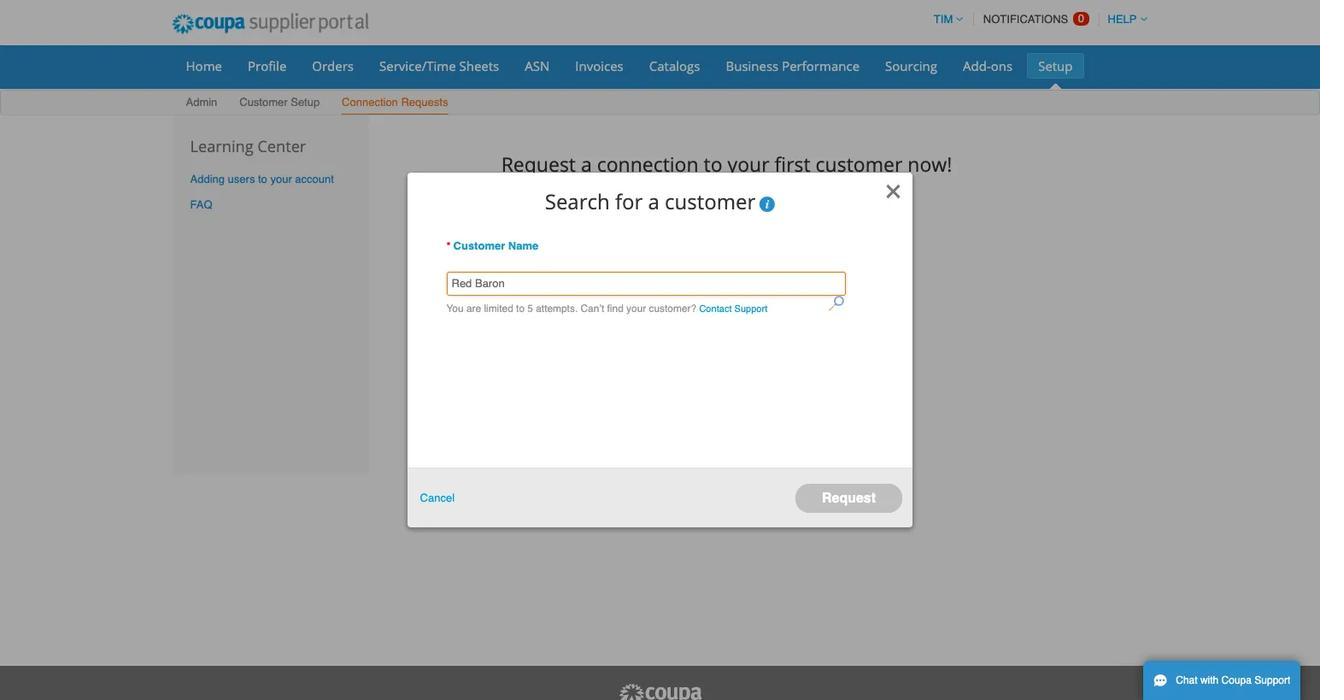 Task type: locate. For each thing, give the bounding box(es) containing it.
support inside button
[[1255, 675, 1291, 687]]

can't
[[581, 302, 605, 314]]

for
[[615, 188, 643, 216]]

search inside search for a customer dialog
[[545, 188, 610, 216]]

asn link
[[514, 53, 561, 79]]

0 vertical spatial setup
[[1039, 57, 1073, 74]]

business
[[726, 57, 779, 74]]

customer up close icon
[[816, 150, 903, 177]]

customer right *
[[454, 240, 506, 253]]

center
[[258, 136, 306, 156]]

1 vertical spatial a
[[649, 188, 660, 216]]

close image
[[885, 183, 902, 200]]

customer
[[816, 150, 903, 177], [665, 188, 756, 216]]

search left the for at the top of the page
[[545, 188, 610, 216]]

2 horizontal spatial to
[[704, 150, 723, 177]]

1 vertical spatial customer
[[665, 188, 756, 216]]

request inside button
[[822, 490, 876, 506]]

chat with coupa support button
[[1144, 661, 1302, 700]]

0 vertical spatial request
[[502, 150, 576, 177]]

1 horizontal spatial customer
[[816, 150, 903, 177]]

profile link
[[237, 53, 298, 79]]

your down center
[[271, 173, 292, 185]]

customer down request a connection to your first customer now!
[[665, 188, 756, 216]]

cancel button
[[420, 489, 455, 507]]

1 vertical spatial coupa supplier portal image
[[618, 683, 703, 700]]

your left first
[[728, 150, 770, 177]]

1 vertical spatial setup
[[291, 96, 320, 109]]

request
[[502, 150, 576, 177], [822, 490, 876, 506]]

setup right ons
[[1039, 57, 1073, 74]]

support
[[735, 302, 768, 314], [1255, 675, 1291, 687]]

0 vertical spatial coupa supplier portal image
[[160, 3, 381, 45]]

customer setup
[[240, 96, 320, 109]]

invoices link
[[565, 53, 635, 79]]

to inside dialog
[[516, 302, 525, 314]]

sourcing
[[886, 57, 938, 74]]

search
[[545, 188, 610, 216], [704, 215, 750, 230]]

to for limited
[[516, 302, 525, 314]]

1 horizontal spatial to
[[516, 302, 525, 314]]

limited
[[484, 302, 514, 314]]

search button
[[674, 208, 781, 237]]

search down request a connection to your first customer now!
[[704, 215, 750, 230]]

adding users to your account
[[190, 173, 334, 185]]

coupa supplier portal image
[[160, 3, 381, 45], [618, 683, 703, 700]]

your right find
[[627, 302, 647, 314]]

first
[[775, 150, 811, 177]]

customer?
[[649, 302, 697, 314]]

to up search button
[[704, 150, 723, 177]]

to left 5
[[516, 302, 525, 314]]

you
[[447, 302, 464, 314]]

1 vertical spatial customer
[[454, 240, 506, 253]]

0 horizontal spatial setup
[[291, 96, 320, 109]]

search inside search button
[[704, 215, 750, 230]]

requests
[[401, 96, 448, 109]]

a inside dialog
[[649, 188, 660, 216]]

Type to search for a customer text field
[[447, 272, 846, 296]]

service/time
[[380, 57, 456, 74]]

contact
[[700, 302, 732, 314]]

orders
[[312, 57, 354, 74]]

0 horizontal spatial request
[[502, 150, 576, 177]]

request button
[[796, 483, 903, 513]]

support right contact
[[735, 302, 768, 314]]

home link
[[175, 53, 233, 79]]

search for search for a customer
[[545, 188, 610, 216]]

0 horizontal spatial support
[[735, 302, 768, 314]]

performance
[[782, 57, 860, 74]]

1 vertical spatial request
[[822, 490, 876, 506]]

1 horizontal spatial support
[[1255, 675, 1291, 687]]

request for request
[[822, 490, 876, 506]]

your
[[728, 150, 770, 177], [271, 173, 292, 185], [627, 302, 647, 314]]

customer inside dialog
[[454, 240, 506, 253]]

a
[[581, 150, 592, 177], [649, 188, 660, 216]]

customer
[[240, 96, 288, 109], [454, 240, 506, 253]]

support inside search for a customer dialog
[[735, 302, 768, 314]]

1 horizontal spatial search
[[704, 215, 750, 230]]

1 horizontal spatial customer
[[454, 240, 506, 253]]

0 horizontal spatial customer
[[665, 188, 756, 216]]

customer down profile
[[240, 96, 288, 109]]

add-
[[964, 57, 992, 74]]

0 horizontal spatial your
[[271, 173, 292, 185]]

setup down orders link
[[291, 96, 320, 109]]

to
[[704, 150, 723, 177], [258, 173, 267, 185], [516, 302, 525, 314]]

to right the users on the top left of page
[[258, 173, 267, 185]]

* customer name
[[447, 240, 539, 253]]

find
[[608, 302, 624, 314]]

0 horizontal spatial customer
[[240, 96, 288, 109]]

1 horizontal spatial your
[[627, 302, 647, 314]]

0 horizontal spatial search
[[545, 188, 610, 216]]

a left connection
[[581, 150, 592, 177]]

1 vertical spatial support
[[1255, 675, 1291, 687]]

setup
[[1039, 57, 1073, 74], [291, 96, 320, 109]]

search for search
[[704, 215, 750, 230]]

faq link
[[190, 199, 212, 212]]

1 horizontal spatial setup
[[1039, 57, 1073, 74]]

learning
[[190, 136, 254, 156]]

service/time sheets
[[380, 57, 500, 74]]

request a connection to your first customer now!
[[502, 150, 953, 177]]

1 horizontal spatial request
[[822, 490, 876, 506]]

0 horizontal spatial a
[[581, 150, 592, 177]]

your inside search for a customer dialog
[[627, 302, 647, 314]]

business performance
[[726, 57, 860, 74]]

0 vertical spatial support
[[735, 302, 768, 314]]

0 vertical spatial a
[[581, 150, 592, 177]]

connection
[[597, 150, 699, 177]]

attempts.
[[536, 302, 578, 314]]

sourcing link
[[875, 53, 949, 79]]

a right the for at the top of the page
[[649, 188, 660, 216]]

support right coupa on the bottom
[[1255, 675, 1291, 687]]

to for connection
[[704, 150, 723, 177]]

sheets
[[460, 57, 500, 74]]

1 horizontal spatial a
[[649, 188, 660, 216]]



Task type: vqa. For each thing, say whether or not it's contained in the screenshot.
'your'
yes



Task type: describe. For each thing, give the bounding box(es) containing it.
ons
[[992, 57, 1013, 74]]

coupa
[[1222, 675, 1253, 687]]

account
[[295, 173, 334, 185]]

are
[[467, 302, 481, 314]]

contact support button
[[700, 300, 768, 318]]

search for a customer
[[545, 188, 756, 216]]

catalogs link
[[638, 53, 712, 79]]

catalogs
[[650, 57, 701, 74]]

faq
[[190, 199, 212, 212]]

chat
[[1177, 675, 1198, 687]]

chat with coupa support
[[1177, 675, 1291, 687]]

add-ons
[[964, 57, 1013, 74]]

setup inside 'link'
[[1039, 57, 1073, 74]]

now!
[[908, 150, 953, 177]]

0 horizontal spatial coupa supplier portal image
[[160, 3, 381, 45]]

connection
[[342, 96, 398, 109]]

service/time sheets link
[[369, 53, 511, 79]]

profile
[[248, 57, 287, 74]]

with
[[1201, 675, 1219, 687]]

5
[[528, 302, 533, 314]]

customer setup link
[[239, 92, 321, 115]]

request for request a connection to your first customer now!
[[502, 150, 576, 177]]

*
[[447, 240, 451, 253]]

adding users to your account link
[[190, 173, 334, 185]]

connection requests
[[342, 96, 448, 109]]

adding
[[190, 173, 225, 185]]

you are limited to 5 attempts. can't find your customer? contact support
[[447, 302, 768, 314]]

asn
[[525, 57, 550, 74]]

learning center
[[190, 136, 306, 156]]

1 horizontal spatial coupa supplier portal image
[[618, 683, 703, 700]]

name
[[509, 240, 539, 253]]

0 horizontal spatial to
[[258, 173, 267, 185]]

0 vertical spatial customer
[[816, 150, 903, 177]]

0 vertical spatial customer
[[240, 96, 288, 109]]

2 horizontal spatial your
[[728, 150, 770, 177]]

search for a customer dialog
[[408, 173, 913, 528]]

business performance link
[[715, 53, 871, 79]]

customer inside search for a customer dialog
[[665, 188, 756, 216]]

setup link
[[1028, 53, 1085, 79]]

connection requests link
[[341, 92, 449, 115]]

users
[[228, 173, 255, 185]]

invoices
[[576, 57, 624, 74]]

orders link
[[301, 53, 365, 79]]

cancel
[[420, 492, 455, 504]]

admin
[[186, 96, 217, 109]]

home
[[186, 57, 222, 74]]

add-ons link
[[952, 53, 1024, 79]]

admin link
[[185, 92, 218, 115]]



